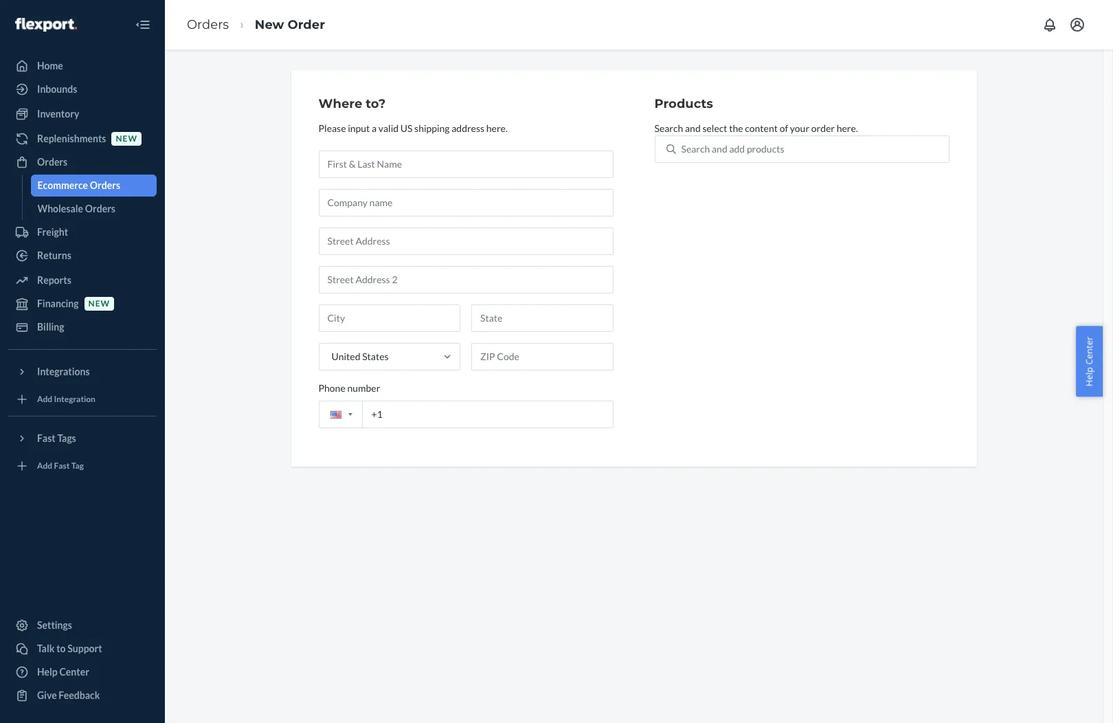 Task type: describe. For each thing, give the bounding box(es) containing it.
open notifications image
[[1042, 17, 1059, 33]]

fast tags button
[[8, 428, 157, 450]]

add fast tag link
[[8, 455, 157, 477]]

where
[[319, 96, 363, 111]]

input
[[348, 122, 370, 134]]

talk to support
[[37, 643, 102, 655]]

products
[[747, 143, 785, 155]]

add for add integration
[[37, 394, 52, 405]]

please
[[319, 122, 346, 134]]

orders inside breadcrumbs navigation
[[187, 17, 229, 32]]

search image
[[667, 144, 676, 154]]

reports
[[37, 274, 71, 286]]

wholesale orders link
[[31, 198, 157, 220]]

phone number
[[319, 382, 380, 394]]

your
[[791, 122, 810, 134]]

shipping
[[415, 122, 450, 134]]

replenishments
[[37, 133, 106, 144]]

ecommerce orders link
[[31, 175, 157, 197]]

ecommerce orders
[[37, 179, 120, 191]]

to
[[56, 643, 66, 655]]

help inside help center button
[[1084, 367, 1096, 387]]

0 horizontal spatial orders link
[[8, 151, 157, 173]]

add
[[730, 143, 745, 155]]

State text field
[[472, 304, 614, 332]]

help center inside help center button
[[1084, 337, 1096, 387]]

feedback
[[59, 690, 100, 701]]

Street Address text field
[[319, 227, 614, 255]]

give feedback
[[37, 690, 100, 701]]

help inside help center link
[[37, 666, 58, 678]]

help center button
[[1077, 326, 1104, 397]]

a
[[372, 122, 377, 134]]

close navigation image
[[135, 17, 151, 33]]

tags
[[57, 432, 76, 444]]

orders up ecommerce
[[37, 156, 68, 168]]

new
[[255, 17, 284, 32]]

billing
[[37, 321, 64, 333]]

home
[[37, 60, 63, 72]]

home link
[[8, 55, 157, 77]]

fast tags
[[37, 432, 76, 444]]

the
[[730, 122, 744, 134]]

content
[[746, 122, 778, 134]]

to?
[[366, 96, 386, 111]]

integrations button
[[8, 361, 157, 383]]

give
[[37, 690, 57, 701]]

Company name text field
[[319, 189, 614, 216]]

select
[[703, 122, 728, 134]]

inbounds link
[[8, 78, 157, 100]]

talk to support button
[[8, 638, 157, 660]]

integration
[[54, 394, 96, 405]]

help center link
[[8, 661, 157, 683]]

wholesale orders
[[37, 203, 116, 215]]

new for replenishments
[[116, 134, 137, 144]]

ZIP Code text field
[[472, 343, 614, 370]]

add integration link
[[8, 388, 157, 410]]

order
[[812, 122, 835, 134]]

new for financing
[[88, 299, 110, 309]]

inventory link
[[8, 103, 157, 125]]

add for add fast tag
[[37, 461, 52, 471]]

talk
[[37, 643, 55, 655]]

integrations
[[37, 366, 90, 377]]

inbounds
[[37, 83, 77, 95]]

freight
[[37, 226, 68, 238]]

1 (702) 123-4567 telephone field
[[319, 401, 614, 428]]

search for search and select the content of your order here.
[[655, 122, 684, 134]]



Task type: locate. For each thing, give the bounding box(es) containing it.
orders link up ecommerce orders
[[8, 151, 157, 173]]

1 add from the top
[[37, 394, 52, 405]]

0 vertical spatial help
[[1084, 367, 1096, 387]]

orders
[[187, 17, 229, 32], [37, 156, 68, 168], [90, 179, 120, 191], [85, 203, 116, 215]]

inventory
[[37, 108, 79, 120]]

search and select the content of your order here.
[[655, 122, 859, 134]]

0 vertical spatial orders link
[[187, 17, 229, 32]]

2 here. from the left
[[837, 122, 859, 134]]

0 vertical spatial and
[[686, 122, 701, 134]]

here.
[[487, 122, 508, 134], [837, 122, 859, 134]]

1 vertical spatial orders link
[[8, 151, 157, 173]]

1 horizontal spatial help
[[1084, 367, 1096, 387]]

City text field
[[319, 304, 461, 332]]

0 vertical spatial help center
[[1084, 337, 1096, 387]]

order
[[288, 17, 325, 32]]

new order
[[255, 17, 325, 32]]

new down inventory link
[[116, 134, 137, 144]]

returns link
[[8, 245, 157, 267]]

1 horizontal spatial new
[[116, 134, 137, 144]]

and
[[686, 122, 701, 134], [712, 143, 728, 155]]

where to?
[[319, 96, 386, 111]]

0 horizontal spatial help center
[[37, 666, 89, 678]]

1 vertical spatial new
[[88, 299, 110, 309]]

search right search image
[[682, 143, 710, 155]]

search up search image
[[655, 122, 684, 134]]

help center
[[1084, 337, 1096, 387], [37, 666, 89, 678]]

add fast tag
[[37, 461, 84, 471]]

returns
[[37, 250, 71, 261]]

1 vertical spatial help
[[37, 666, 58, 678]]

1 horizontal spatial and
[[712, 143, 728, 155]]

fast left tags
[[37, 432, 56, 444]]

add integration
[[37, 394, 96, 405]]

search for search and add products
[[682, 143, 710, 155]]

1 vertical spatial search
[[682, 143, 710, 155]]

0 vertical spatial add
[[37, 394, 52, 405]]

0 horizontal spatial new
[[88, 299, 110, 309]]

1 vertical spatial center
[[59, 666, 89, 678]]

here. right the order
[[837, 122, 859, 134]]

freight link
[[8, 221, 157, 243]]

First & Last Name text field
[[319, 150, 614, 178]]

phone
[[319, 382, 346, 394]]

new down the reports link
[[88, 299, 110, 309]]

wholesale
[[37, 203, 83, 215]]

0 vertical spatial new
[[116, 134, 137, 144]]

and for select
[[686, 122, 701, 134]]

fast left tag
[[54, 461, 70, 471]]

search and add products
[[682, 143, 785, 155]]

united states: + 1 image
[[348, 413, 352, 416]]

1 here. from the left
[[487, 122, 508, 134]]

2 add from the top
[[37, 461, 52, 471]]

1 horizontal spatial orders link
[[187, 17, 229, 32]]

0 horizontal spatial center
[[59, 666, 89, 678]]

breadcrumbs navigation
[[176, 5, 336, 45]]

us
[[401, 122, 413, 134]]

orders link
[[187, 17, 229, 32], [8, 151, 157, 173]]

new
[[116, 134, 137, 144], [88, 299, 110, 309]]

orders down ecommerce orders link
[[85, 203, 116, 215]]

fast inside dropdown button
[[37, 432, 56, 444]]

help center inside help center link
[[37, 666, 89, 678]]

ecommerce
[[37, 179, 88, 191]]

Street Address 2 text field
[[319, 266, 614, 293]]

united
[[332, 351, 361, 362]]

search
[[655, 122, 684, 134], [682, 143, 710, 155]]

orders left new
[[187, 17, 229, 32]]

settings link
[[8, 615, 157, 637]]

states
[[362, 351, 389, 362]]

1 horizontal spatial center
[[1084, 337, 1096, 365]]

of
[[780, 122, 789, 134]]

1 vertical spatial and
[[712, 143, 728, 155]]

financing
[[37, 298, 79, 309]]

center inside button
[[1084, 337, 1096, 365]]

0 vertical spatial center
[[1084, 337, 1096, 365]]

0 horizontal spatial and
[[686, 122, 701, 134]]

products
[[655, 96, 714, 111]]

reports link
[[8, 270, 157, 292]]

0 vertical spatial search
[[655, 122, 684, 134]]

give feedback button
[[8, 685, 157, 707]]

add down the fast tags
[[37, 461, 52, 471]]

and left select
[[686, 122, 701, 134]]

support
[[68, 643, 102, 655]]

address
[[452, 122, 485, 134]]

new order link
[[255, 17, 325, 32]]

1 vertical spatial fast
[[54, 461, 70, 471]]

settings
[[37, 620, 72, 631]]

0 horizontal spatial help
[[37, 666, 58, 678]]

and for add
[[712, 143, 728, 155]]

fast
[[37, 432, 56, 444], [54, 461, 70, 471]]

and left add
[[712, 143, 728, 155]]

add left integration
[[37, 394, 52, 405]]

0 vertical spatial fast
[[37, 432, 56, 444]]

add
[[37, 394, 52, 405], [37, 461, 52, 471]]

valid
[[379, 122, 399, 134]]

0 horizontal spatial here.
[[487, 122, 508, 134]]

orders up wholesale orders link
[[90, 179, 120, 191]]

flexport logo image
[[15, 18, 77, 31]]

1 vertical spatial add
[[37, 461, 52, 471]]

open account menu image
[[1070, 17, 1086, 33]]

1 horizontal spatial here.
[[837, 122, 859, 134]]

center
[[1084, 337, 1096, 365], [59, 666, 89, 678]]

please input a valid us shipping address here.
[[319, 122, 508, 134]]

tag
[[71, 461, 84, 471]]

help
[[1084, 367, 1096, 387], [37, 666, 58, 678]]

here. right address
[[487, 122, 508, 134]]

united states
[[332, 351, 389, 362]]

1 vertical spatial help center
[[37, 666, 89, 678]]

orders link left new
[[187, 17, 229, 32]]

number
[[348, 382, 380, 394]]

1 horizontal spatial help center
[[1084, 337, 1096, 387]]

billing link
[[8, 316, 157, 338]]



Task type: vqa. For each thing, say whether or not it's contained in the screenshot.
and associated with add
yes



